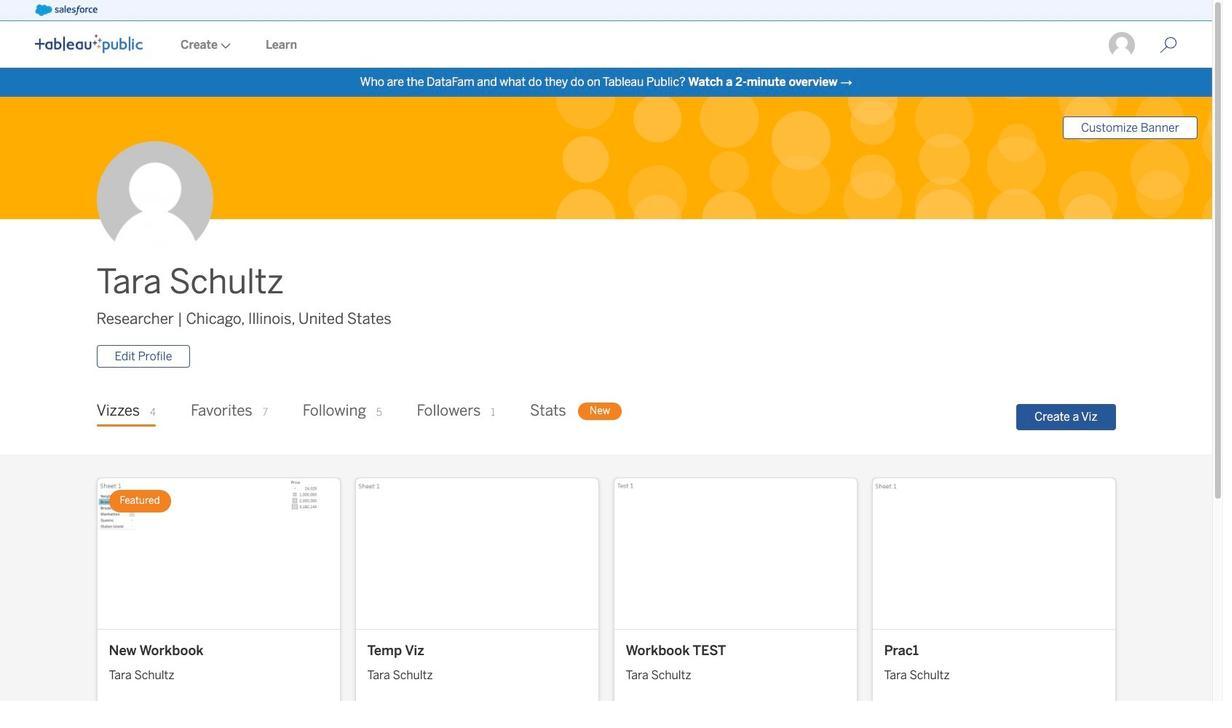 Task type: locate. For each thing, give the bounding box(es) containing it.
workbook thumbnail image
[[97, 479, 340, 629], [356, 479, 598, 629], [614, 479, 857, 629], [873, 479, 1115, 629]]

create image
[[218, 43, 231, 49]]

tara.schultz image
[[1107, 31, 1137, 60]]

1 workbook thumbnail image from the left
[[97, 479, 340, 629]]

2 workbook thumbnail image from the left
[[356, 479, 598, 629]]

go to search image
[[1142, 36, 1195, 54]]



Task type: vqa. For each thing, say whether or not it's contained in the screenshot.
3rd Workbook thumbnail from the left
yes



Task type: describe. For each thing, give the bounding box(es) containing it.
featured element
[[109, 490, 171, 512]]

4 workbook thumbnail image from the left
[[873, 479, 1115, 629]]

avatar image
[[96, 141, 213, 258]]

3 workbook thumbnail image from the left
[[614, 479, 857, 629]]

salesforce logo image
[[35, 4, 97, 16]]

logo image
[[35, 34, 143, 53]]



